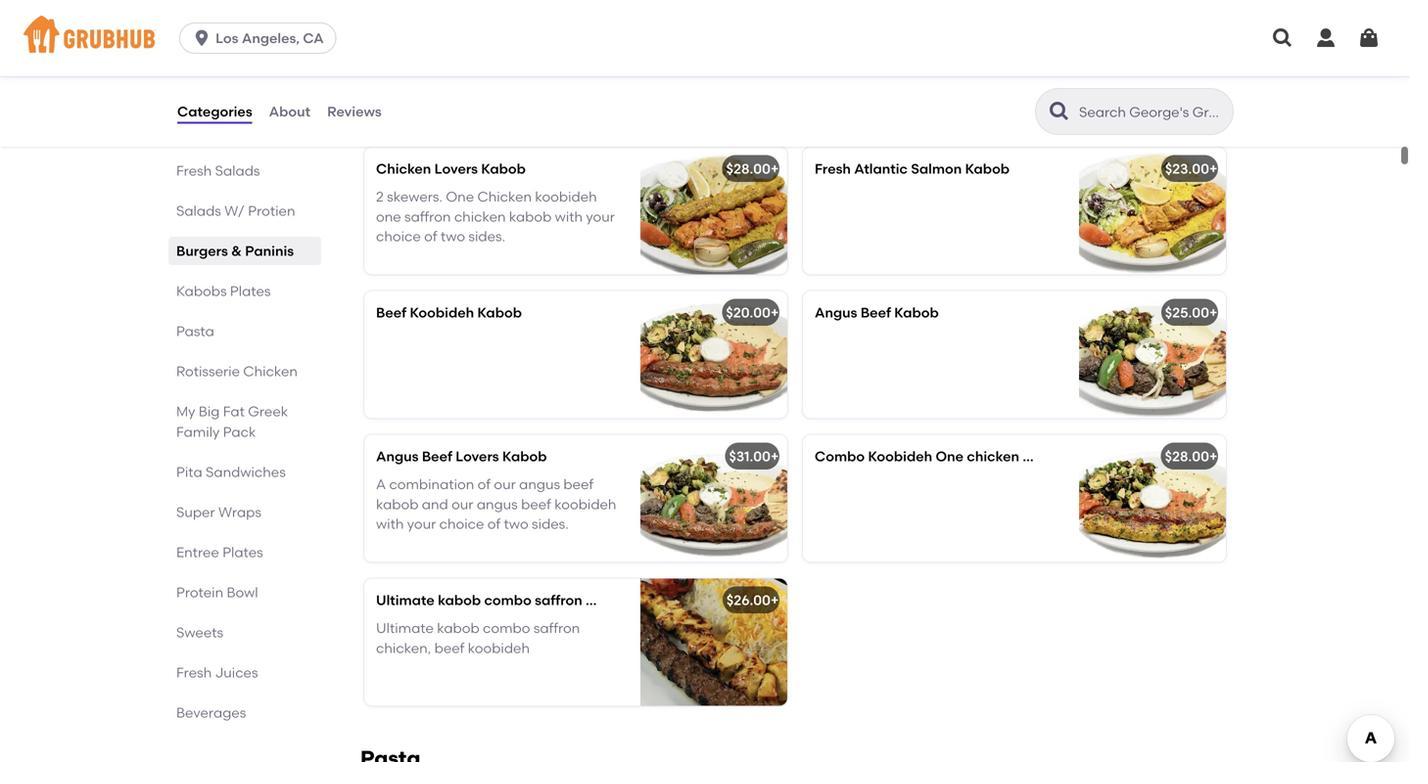 Task type: vqa. For each thing, say whether or not it's contained in the screenshot.
olives, within the the , artichoke hearts, olives, cucumber, pepperoncini and carrots.
no



Task type: describe. For each thing, give the bounding box(es) containing it.
chicken lovers kabob
[[376, 161, 526, 177]]

choice inside '2 skewers. one chicken koobideh one saffron chicken kabob with your choice of two sides.'
[[376, 228, 421, 245]]

your inside a combination of our angus beef kabob and our angus beef koobideh with your choice of two sides.
[[407, 516, 436, 533]]

and
[[422, 496, 448, 513]]

koobideh inside '2 skewers. one chicken koobideh one saffron chicken kabob with your choice of two sides.'
[[535, 189, 597, 205]]

categories button
[[176, 76, 253, 147]]

0 vertical spatial chicken
[[376, 161, 431, 177]]

$25.00 +
[[1165, 305, 1218, 321]]

0 vertical spatial combo
[[484, 593, 532, 609]]

los angeles, ca button
[[179, 23, 344, 54]]

2 vertical spatial chicken
[[243, 363, 298, 380]]

categories
[[177, 103, 252, 120]]

2 horizontal spatial svg image
[[1357, 26, 1381, 50]]

$23.00
[[1165, 161, 1209, 177]]

koobideh inside a combination of our angus beef kabob and our angus beef koobideh with your choice of two sides.
[[555, 496, 616, 513]]

about button
[[268, 76, 311, 147]]

fresh for fresh atlantic salmon kabob
[[815, 161, 851, 177]]

0 vertical spatial our
[[494, 476, 516, 493]]

1 ultimate kabob combo saffron chicken, beef koobideh from the top
[[376, 593, 741, 609]]

kabob inside the 'ultimate kabob combo saffron chicken, beef koobideh'
[[437, 620, 480, 637]]

one
[[376, 208, 401, 225]]

$28.00 + for combo koobideh one chicken one beef image
[[1165, 449, 1218, 465]]

chicken koobideh kabob image
[[1079, 4, 1226, 131]]

search icon image
[[1048, 100, 1071, 123]]

1 horizontal spatial svg image
[[1314, 26, 1338, 50]]

+ for beef koobideh kabob image
[[771, 305, 779, 321]]

+ for angus beef kabob image
[[1209, 305, 1218, 321]]

fresh for fresh salads
[[176, 163, 212, 179]]

angus beef lovers kabob
[[376, 449, 547, 465]]

bowl
[[227, 585, 258, 601]]

with inside '2 skewers. one chicken koobideh one saffron chicken kabob with your choice of two sides.'
[[555, 208, 583, 225]]

saffron inside the 'ultimate kabob combo saffron chicken, beef koobideh'
[[534, 620, 580, 637]]

kabob for beef koobideh kabob
[[477, 305, 522, 321]]

entree
[[176, 545, 219, 561]]

two inside a combination of our angus beef kabob and our angus beef koobideh with your choice of two sides.
[[504, 516, 529, 533]]

rotisserie
[[176, 363, 240, 380]]

burgers & paninis
[[176, 243, 294, 260]]

1 horizontal spatial angus
[[519, 476, 560, 493]]

rotisserie chicken
[[176, 363, 298, 380]]

big
[[199, 403, 220, 420]]

+ for angus beef lovers kabob image
[[771, 449, 779, 465]]

atlantic
[[854, 161, 908, 177]]

my big fat greek family pack
[[176, 403, 288, 441]]

2 skewers. one chicken koobideh one saffron chicken kabob with your choice of two sides.
[[376, 189, 615, 245]]

pack
[[223, 424, 256, 441]]

koobideh for beef
[[410, 305, 474, 321]]

1 vertical spatial of
[[478, 476, 491, 493]]

wraps
[[218, 504, 261, 521]]

fat
[[223, 403, 245, 420]]

chicken lovers kabob image
[[640, 148, 787, 275]]

beef koobideh kabob
[[376, 305, 522, 321]]

angus beef kabob image
[[1079, 292, 1226, 419]]

chicken inside '2 skewers. one chicken koobideh one saffron chicken kabob with your choice of two sides.'
[[477, 189, 532, 205]]

your inside '2 skewers. one chicken koobideh one saffron chicken kabob with your choice of two sides.'
[[586, 208, 615, 225]]

family
[[176, 424, 220, 441]]

1 vertical spatial salads
[[176, 203, 221, 219]]

angus beef kabob
[[815, 305, 939, 321]]

angus beef lovers kabob image
[[640, 436, 787, 563]]

choice inside a combination of our angus beef kabob and our angus beef koobideh with your choice of two sides.
[[439, 516, 484, 533]]

Search George's Greek Grill on 735 Figueroa search field
[[1077, 103, 1227, 121]]

angus for angus beef lovers kabob
[[376, 449, 419, 465]]

los
[[216, 30, 238, 47]]

two inside '2 skewers. one chicken koobideh one saffron chicken kabob with your choice of two sides.'
[[441, 228, 465, 245]]

w/
[[225, 203, 245, 219]]

$20.00 +
[[726, 305, 779, 321]]

pita
[[176, 464, 202, 481]]

fresh for fresh juices
[[176, 665, 212, 682]]

salmon
[[911, 161, 962, 177]]

angeles,
[[242, 30, 300, 47]]

1 vertical spatial angus
[[477, 496, 518, 513]]

$28.00 for chicken lovers kabob image
[[726, 161, 771, 177]]

chicken inside '2 skewers. one chicken koobideh one saffron chicken kabob with your choice of two sides.'
[[454, 208, 506, 225]]

of inside '2 skewers. one chicken koobideh one saffron chicken kabob with your choice of two sides.'
[[424, 228, 437, 245]]

beef koobideh kabob image
[[640, 292, 787, 419]]

0 vertical spatial lovers
[[435, 161, 478, 177]]

+ for combo koobideh one chicken one beef image
[[1209, 449, 1218, 465]]

a combination of our angus beef kabob and our angus beef koobideh with your choice of two sides.
[[376, 476, 616, 533]]

kabob inside '2 skewers. one chicken koobideh one saffron chicken kabob with your choice of two sides.'
[[509, 208, 552, 225]]

a
[[376, 476, 386, 493]]

los angeles, ca
[[216, 30, 324, 47]]

combo koobideh one chicken one beef
[[815, 449, 1084, 465]]

super wraps
[[176, 504, 261, 521]]

0 horizontal spatial beef
[[376, 305, 407, 321]]

protein
[[176, 585, 223, 601]]

beverages
[[176, 705, 246, 722]]

1 vertical spatial saffron
[[535, 593, 582, 609]]

with inside a combination of our angus beef kabob and our angus beef koobideh with your choice of two sides.
[[376, 516, 404, 533]]

chicken, inside the 'ultimate kabob combo saffron chicken, beef koobideh'
[[376, 640, 431, 657]]

kabob inside a combination of our angus beef kabob and our angus beef koobideh with your choice of two sides.
[[376, 496, 419, 513]]

sides. inside '2 skewers. one chicken koobideh one saffron chicken kabob with your choice of two sides.'
[[469, 228, 505, 245]]

my
[[176, 403, 195, 420]]

saffron inside '2 skewers. one chicken koobideh one saffron chicken kabob with your choice of two sides.'
[[404, 208, 451, 225]]

reviews
[[327, 103, 382, 120]]



Task type: locate. For each thing, give the bounding box(es) containing it.
0 vertical spatial chicken
[[454, 208, 506, 225]]

1 horizontal spatial angus
[[815, 305, 857, 321]]

combination
[[389, 476, 474, 493]]

salads w/ protien
[[176, 203, 295, 219]]

0 vertical spatial angus
[[815, 305, 857, 321]]

1 vertical spatial chicken
[[967, 449, 1019, 465]]

0 horizontal spatial choice
[[376, 228, 421, 245]]

pita sandwiches
[[176, 464, 286, 481]]

angus
[[815, 305, 857, 321], [376, 449, 419, 465]]

juicy saffron chicken kabob image
[[640, 4, 787, 131]]

lovers up skewers.
[[435, 161, 478, 177]]

0 vertical spatial $28.00
[[726, 161, 771, 177]]

1 horizontal spatial $28.00 +
[[1165, 449, 1218, 465]]

0 horizontal spatial one
[[446, 189, 474, 205]]

1 vertical spatial koobideh
[[868, 449, 932, 465]]

0 horizontal spatial koobideh
[[410, 305, 474, 321]]

protein bowl
[[176, 585, 258, 601]]

with
[[555, 208, 583, 225], [376, 516, 404, 533]]

1 horizontal spatial our
[[494, 476, 516, 493]]

1 vertical spatial ultimate
[[376, 620, 434, 637]]

combo koobideh one chicken one beef image
[[1079, 436, 1226, 563]]

beef for angus beef kabob
[[861, 305, 891, 321]]

0 vertical spatial ultimate
[[376, 593, 435, 609]]

$23.00 +
[[1165, 161, 1218, 177]]

0 vertical spatial $28.00 +
[[726, 161, 779, 177]]

koobideh
[[535, 189, 597, 205], [555, 496, 616, 513], [679, 593, 741, 609], [468, 640, 530, 657]]

fresh salads
[[176, 163, 260, 179]]

$28.00 + for chicken lovers kabob image
[[726, 161, 779, 177]]

1 vertical spatial $28.00
[[1165, 449, 1209, 465]]

2 horizontal spatial one
[[1023, 449, 1051, 465]]

fresh atlantic salmon kabob
[[815, 161, 1010, 177]]

$31.00
[[729, 449, 771, 465]]

juices
[[215, 665, 258, 682]]

paninis
[[245, 243, 294, 260]]

2 ultimate from the top
[[376, 620, 434, 637]]

koobideh inside the 'ultimate kabob combo saffron chicken, beef koobideh'
[[468, 640, 530, 657]]

choice down one
[[376, 228, 421, 245]]

lovers up a combination of our angus beef kabob and our angus beef koobideh with your choice of two sides.
[[456, 449, 499, 465]]

0 vertical spatial sides.
[[469, 228, 505, 245]]

svg image
[[1314, 26, 1338, 50], [1357, 26, 1381, 50], [192, 28, 212, 48]]

1 vertical spatial lovers
[[456, 449, 499, 465]]

one inside '2 skewers. one chicken koobideh one saffron chicken kabob with your choice of two sides.'
[[446, 189, 474, 205]]

0 vertical spatial angus
[[519, 476, 560, 493]]

burgers
[[176, 243, 228, 260]]

lovers
[[435, 161, 478, 177], [456, 449, 499, 465]]

svg image
[[1271, 26, 1295, 50]]

plates for entree plates
[[222, 545, 263, 561]]

one for chicken
[[446, 189, 474, 205]]

two
[[441, 228, 465, 245], [504, 516, 529, 533]]

kabobs plates
[[176, 283, 271, 300]]

one
[[446, 189, 474, 205], [936, 449, 964, 465], [1023, 449, 1051, 465]]

0 horizontal spatial $28.00
[[726, 161, 771, 177]]

0 horizontal spatial $28.00 +
[[726, 161, 779, 177]]

fresh down sweets
[[176, 665, 212, 682]]

fresh left atlantic
[[815, 161, 851, 177]]

$28.00
[[726, 161, 771, 177], [1165, 449, 1209, 465]]

1 vertical spatial two
[[504, 516, 529, 533]]

1 horizontal spatial choice
[[439, 516, 484, 533]]

chicken up skewers.
[[376, 161, 431, 177]]

beef inside the 'ultimate kabob combo saffron chicken, beef koobideh'
[[434, 640, 465, 657]]

our down angus beef lovers kabob
[[494, 476, 516, 493]]

choice
[[376, 228, 421, 245], [439, 516, 484, 533]]

1 vertical spatial with
[[376, 516, 404, 533]]

chicken
[[376, 161, 431, 177], [477, 189, 532, 205], [243, 363, 298, 380]]

two down skewers.
[[441, 228, 465, 245]]

ultimate inside the 'ultimate kabob combo saffron chicken, beef koobideh'
[[376, 620, 434, 637]]

plates up bowl
[[222, 545, 263, 561]]

angus up a
[[376, 449, 419, 465]]

1 horizontal spatial your
[[586, 208, 615, 225]]

0 horizontal spatial two
[[441, 228, 465, 245]]

ultimate
[[376, 593, 435, 609], [376, 620, 434, 637]]

0 vertical spatial salads
[[215, 163, 260, 179]]

two down angus beef lovers kabob
[[504, 516, 529, 533]]

$25.00
[[1165, 305, 1209, 321]]

0 vertical spatial of
[[424, 228, 437, 245]]

0 horizontal spatial chicken,
[[376, 640, 431, 657]]

plates for kabobs plates
[[230, 283, 271, 300]]

plates
[[230, 283, 271, 300], [222, 545, 263, 561]]

salads
[[215, 163, 260, 179], [176, 203, 221, 219]]

$31.00 +
[[729, 449, 779, 465]]

angus
[[519, 476, 560, 493], [477, 496, 518, 513]]

skewers.
[[387, 189, 443, 205]]

your
[[586, 208, 615, 225], [407, 516, 436, 533]]

0 vertical spatial plates
[[230, 283, 271, 300]]

0 vertical spatial two
[[441, 228, 465, 245]]

salads left w/ at the left top of page
[[176, 203, 221, 219]]

$26.00 +
[[727, 593, 779, 609]]

fresh up salads w/ protien
[[176, 163, 212, 179]]

0 horizontal spatial angus
[[376, 449, 419, 465]]

0 horizontal spatial sides.
[[469, 228, 505, 245]]

ultimate kabob combo saffron chicken, beef koobideh
[[376, 593, 741, 609], [376, 620, 580, 657]]

0 horizontal spatial svg image
[[192, 28, 212, 48]]

0 horizontal spatial chicken
[[454, 208, 506, 225]]

0 vertical spatial with
[[555, 208, 583, 225]]

1 vertical spatial your
[[407, 516, 436, 533]]

0 vertical spatial chicken,
[[586, 593, 642, 609]]

of
[[424, 228, 437, 245], [478, 476, 491, 493], [487, 516, 501, 533]]

0 vertical spatial choice
[[376, 228, 421, 245]]

choice down and
[[439, 516, 484, 533]]

sandwiches
[[206, 464, 286, 481]]

2 vertical spatial saffron
[[534, 620, 580, 637]]

sides.
[[469, 228, 505, 245], [532, 516, 569, 533]]

sweets
[[176, 625, 223, 641]]

0 horizontal spatial your
[[407, 516, 436, 533]]

1 horizontal spatial $28.00
[[1165, 449, 1209, 465]]

$26.00
[[727, 593, 771, 609]]

$28.00 for combo koobideh one chicken one beef image
[[1165, 449, 1209, 465]]

0 horizontal spatial with
[[376, 516, 404, 533]]

&
[[231, 243, 242, 260]]

about
[[269, 103, 311, 120]]

1 vertical spatial combo
[[483, 620, 530, 637]]

ca
[[303, 30, 324, 47]]

combo
[[815, 449, 865, 465]]

1 vertical spatial our
[[452, 496, 473, 513]]

fresh atlantic salmon kabob image
[[1079, 148, 1226, 275]]

+ for ultimate kabob combo saffron chicken, beef koobideh image
[[771, 593, 779, 609]]

beef for angus beef lovers kabob
[[422, 449, 452, 465]]

kabob
[[509, 208, 552, 225], [376, 496, 419, 513], [438, 593, 481, 609], [437, 620, 480, 637]]

koobideh for combo
[[868, 449, 932, 465]]

chicken
[[454, 208, 506, 225], [967, 449, 1019, 465]]

greek
[[248, 403, 288, 420]]

chicken up greek
[[243, 363, 298, 380]]

fresh
[[815, 161, 851, 177], [176, 163, 212, 179], [176, 665, 212, 682]]

saffron
[[404, 208, 451, 225], [535, 593, 582, 609], [534, 620, 580, 637]]

1 horizontal spatial two
[[504, 516, 529, 533]]

1 vertical spatial plates
[[222, 545, 263, 561]]

1 horizontal spatial chicken
[[376, 161, 431, 177]]

plates down &
[[230, 283, 271, 300]]

angus for angus beef kabob
[[815, 305, 857, 321]]

2 horizontal spatial beef
[[861, 305, 891, 321]]

1 horizontal spatial with
[[555, 208, 583, 225]]

2 ultimate kabob combo saffron chicken, beef koobideh from the top
[[376, 620, 580, 657]]

0 horizontal spatial chicken
[[243, 363, 298, 380]]

main navigation navigation
[[0, 0, 1410, 76]]

+ for fresh atlantic salmon kabob image
[[1209, 161, 1218, 177]]

$20.00
[[726, 305, 771, 321]]

salads up salads w/ protien
[[215, 163, 260, 179]]

1 horizontal spatial chicken
[[967, 449, 1019, 465]]

kabob for chicken lovers kabob
[[481, 161, 526, 177]]

chicken down chicken lovers kabob on the left of page
[[477, 189, 532, 205]]

chicken,
[[586, 593, 642, 609], [376, 640, 431, 657]]

$28.00 +
[[726, 161, 779, 177], [1165, 449, 1218, 465]]

0 vertical spatial your
[[586, 208, 615, 225]]

1 horizontal spatial one
[[936, 449, 964, 465]]

1 ultimate from the top
[[376, 593, 435, 609]]

pasta
[[176, 323, 214, 340]]

1 horizontal spatial koobideh
[[868, 449, 932, 465]]

entree plates
[[176, 545, 263, 561]]

combo inside the 'ultimate kabob combo saffron chicken, beef koobideh'
[[483, 620, 530, 637]]

reviews button
[[326, 76, 383, 147]]

1 horizontal spatial sides.
[[532, 516, 569, 533]]

+ for chicken lovers kabob image
[[771, 161, 779, 177]]

0 vertical spatial ultimate kabob combo saffron chicken, beef koobideh
[[376, 593, 741, 609]]

our right and
[[452, 496, 473, 513]]

0 vertical spatial saffron
[[404, 208, 451, 225]]

kabobs
[[176, 283, 227, 300]]

1 vertical spatial choice
[[439, 516, 484, 533]]

1 horizontal spatial chicken,
[[586, 593, 642, 609]]

angus right "$20.00 +"
[[815, 305, 857, 321]]

1 vertical spatial $28.00 +
[[1165, 449, 1218, 465]]

0 vertical spatial koobideh
[[410, 305, 474, 321]]

+
[[771, 161, 779, 177], [1209, 161, 1218, 177], [771, 305, 779, 321], [1209, 305, 1218, 321], [771, 449, 779, 465], [1209, 449, 1218, 465], [771, 593, 779, 609]]

kabob for angus beef kabob
[[894, 305, 939, 321]]

beef
[[1054, 449, 1084, 465], [564, 476, 594, 493], [521, 496, 551, 513], [645, 593, 675, 609], [434, 640, 465, 657]]

0 horizontal spatial angus
[[477, 496, 518, 513]]

sides. inside a combination of our angus beef kabob and our angus beef koobideh with your choice of two sides.
[[532, 516, 569, 533]]

ultimate kabob combo saffron chicken, beef koobideh image
[[640, 580, 787, 707]]

0 horizontal spatial our
[[452, 496, 473, 513]]

our
[[494, 476, 516, 493], [452, 496, 473, 513]]

1 vertical spatial sides.
[[532, 516, 569, 533]]

one for chicken
[[936, 449, 964, 465]]

super
[[176, 504, 215, 521]]

fresh juices
[[176, 665, 258, 682]]

2 horizontal spatial chicken
[[477, 189, 532, 205]]

1 horizontal spatial beef
[[422, 449, 452, 465]]

2 vertical spatial of
[[487, 516, 501, 533]]

koobideh
[[410, 305, 474, 321], [868, 449, 932, 465]]

combo
[[484, 593, 532, 609], [483, 620, 530, 637]]

beef
[[376, 305, 407, 321], [861, 305, 891, 321], [422, 449, 452, 465]]

protien
[[248, 203, 295, 219]]

1 vertical spatial chicken,
[[376, 640, 431, 657]]

2
[[376, 189, 384, 205]]

1 vertical spatial chicken
[[477, 189, 532, 205]]

1 vertical spatial angus
[[376, 449, 419, 465]]

svg image inside los angeles, ca button
[[192, 28, 212, 48]]

1 vertical spatial ultimate kabob combo saffron chicken, beef koobideh
[[376, 620, 580, 657]]

kabob
[[481, 161, 526, 177], [965, 161, 1010, 177], [477, 305, 522, 321], [894, 305, 939, 321], [502, 449, 547, 465]]



